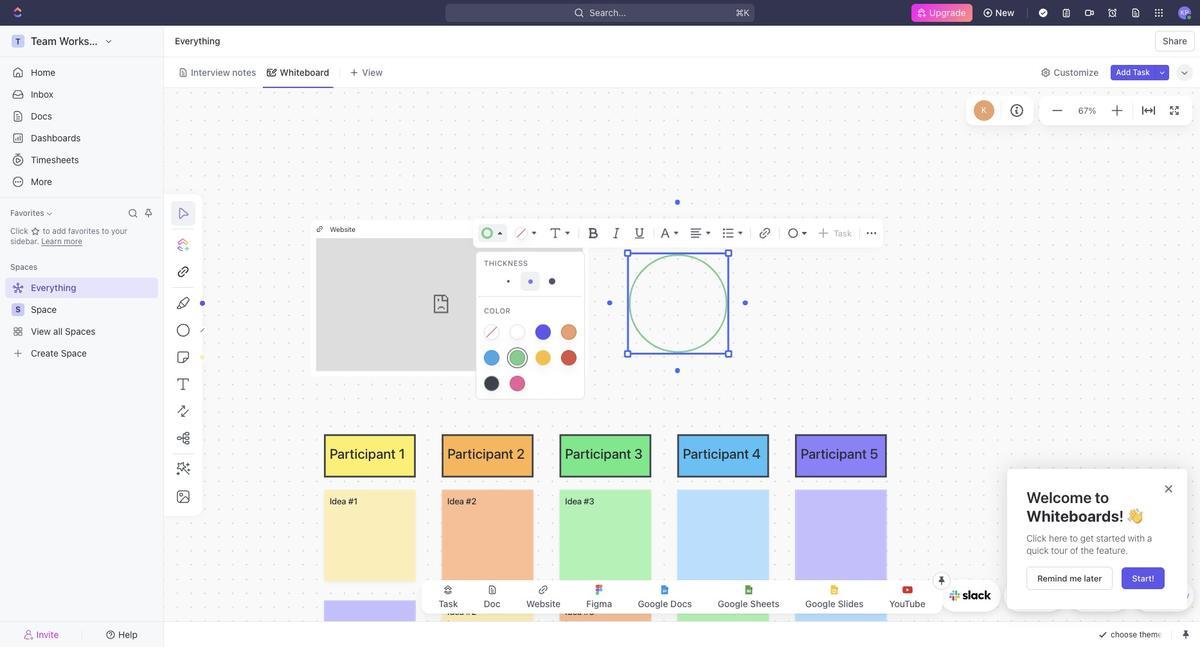 Task type: describe. For each thing, give the bounding box(es) containing it.
of
[[1071, 546, 1079, 556]]

create space link
[[5, 343, 156, 364]]

view all spaces
[[31, 326, 96, 337]]

sidebar navigation
[[0, 26, 167, 648]]

excel
[[1148, 593, 1167, 601]]

view for view all spaces
[[31, 326, 51, 337]]

67% button
[[1076, 103, 1100, 118]]

later
[[1085, 574, 1103, 584]]

invite button
[[5, 626, 78, 644]]

color
[[484, 307, 511, 315]]

google slides button
[[796, 585, 874, 610]]

to add favorites to your sidebar.
[[10, 226, 127, 246]]

quick
[[1027, 546, 1049, 556]]

sidebar.
[[10, 237, 39, 246]]

spaces inside view all spaces link
[[65, 326, 96, 337]]

invite user image
[[24, 629, 34, 641]]

team
[[31, 35, 57, 47]]

👋
[[1128, 507, 1143, 525]]

favorites button
[[5, 206, 57, 221]]

inbox
[[31, 89, 53, 100]]

google for google docs
[[638, 599, 668, 610]]

get
[[1081, 533, 1095, 544]]

to up learn
[[43, 226, 50, 236]]

google docs
[[638, 599, 692, 610]]

thickness
[[484, 259, 528, 267]]

welcome to whiteboards ! 👋
[[1027, 489, 1143, 525]]

favorites
[[68, 226, 100, 236]]

dashboards link
[[5, 128, 158, 149]]

favorites
[[10, 208, 44, 218]]

started
[[1097, 533, 1126, 544]]

start! button
[[1123, 568, 1165, 590]]

× button
[[1165, 479, 1174, 497]]

figma
[[587, 599, 612, 610]]

to left your
[[102, 226, 109, 236]]

doc button
[[474, 585, 511, 610]]

0 vertical spatial task button
[[815, 224, 855, 242]]

t
[[15, 36, 21, 46]]

0 horizontal spatial website
[[330, 225, 356, 233]]

google sheets button
[[708, 585, 790, 610]]

&
[[1168, 593, 1174, 601]]

timesheets link
[[5, 150, 158, 170]]

help
[[118, 629, 138, 640]]

click for click
[[10, 226, 30, 236]]

notes
[[232, 67, 256, 78]]

docs inside google docs button
[[671, 599, 692, 610]]

kp button
[[1175, 3, 1196, 23]]

with
[[1129, 533, 1146, 544]]

2 vertical spatial task
[[439, 599, 458, 610]]

view button
[[346, 57, 454, 87]]

slides
[[838, 599, 864, 610]]

website inside button
[[527, 599, 561, 610]]

0 horizontal spatial task button
[[429, 585, 469, 610]]

space inside create space link
[[61, 348, 87, 359]]

view for view
[[362, 67, 383, 78]]

!
[[1120, 507, 1125, 525]]

add task button
[[1112, 65, 1156, 80]]

add
[[1117, 67, 1132, 77]]

dropdown menu image
[[736, 224, 745, 242]]

view button
[[346, 63, 387, 81]]

click here to get started with a quick tour of the feature.
[[1027, 533, 1155, 556]]

upgrade link
[[912, 4, 973, 22]]

figma button
[[576, 585, 623, 610]]

google slides
[[806, 599, 864, 610]]

remind
[[1038, 574, 1068, 584]]

youtube
[[890, 599, 926, 610]]

invite
[[36, 629, 59, 640]]

learn
[[41, 237, 62, 246]]

workspace
[[59, 35, 112, 47]]

everything inside sidebar navigation
[[31, 282, 76, 293]]

the
[[1081, 546, 1095, 556]]

google for google sheets
[[718, 599, 748, 610]]

1 horizontal spatial task
[[834, 228, 852, 239]]

0 horizontal spatial spaces
[[10, 262, 37, 272]]



Task type: vqa. For each thing, say whether or not it's contained in the screenshot.
Workspaces
no



Task type: locate. For each thing, give the bounding box(es) containing it.
team workspace
[[31, 35, 112, 47]]

spaces down sidebar. on the left of the page
[[10, 262, 37, 272]]

0 vertical spatial task
[[1134, 67, 1151, 77]]

google sheets
[[718, 599, 780, 610]]

1 vertical spatial website
[[527, 599, 561, 610]]

click
[[10, 226, 30, 236], [1027, 533, 1047, 544]]

dashboards
[[31, 132, 81, 143]]

1 vertical spatial task
[[834, 228, 852, 239]]

help button
[[86, 626, 158, 644]]

1 vertical spatial task button
[[429, 585, 469, 610]]

docs inside docs link
[[31, 111, 52, 122]]

1 google from the left
[[638, 599, 668, 610]]

create space
[[31, 348, 87, 359]]

k
[[982, 105, 987, 115]]

1 horizontal spatial task button
[[815, 224, 855, 242]]

1 vertical spatial docs
[[671, 599, 692, 610]]

1 horizontal spatial docs
[[671, 599, 692, 610]]

click inside click here to get started with a quick tour of the feature.
[[1027, 533, 1047, 544]]

1 horizontal spatial click
[[1027, 533, 1047, 544]]

your
[[111, 226, 127, 236]]

spaces
[[10, 262, 37, 272], [65, 326, 96, 337]]

0 horizontal spatial task
[[439, 599, 458, 610]]

0 vertical spatial spaces
[[10, 262, 37, 272]]

0 horizontal spatial space
[[31, 304, 57, 315]]

dialog containing ×
[[1008, 470, 1188, 610]]

website button
[[516, 585, 571, 610]]

0 horizontal spatial view
[[31, 326, 51, 337]]

2 horizontal spatial google
[[806, 599, 836, 610]]

remind me later button
[[1027, 567, 1114, 590]]

click up the 'quick'
[[1027, 533, 1047, 544]]

csv
[[1176, 593, 1190, 601]]

1 horizontal spatial everything
[[175, 35, 220, 46]]

click for click here to get started with a quick tour of the feature.
[[1027, 533, 1047, 544]]

to inside welcome to whiteboards ! 👋
[[1096, 489, 1110, 507]]

1 horizontal spatial google
[[718, 599, 748, 610]]

click inside sidebar navigation
[[10, 226, 30, 236]]

0 vertical spatial website
[[330, 225, 356, 233]]

0 vertical spatial space
[[31, 304, 57, 315]]

space link
[[31, 300, 156, 320]]

google left the slides
[[806, 599, 836, 610]]

docs
[[31, 111, 52, 122], [671, 599, 692, 610]]

task button
[[815, 224, 855, 242], [429, 585, 469, 610]]

sheets
[[751, 599, 780, 610]]

0 vertical spatial click
[[10, 226, 30, 236]]

⌘k
[[736, 7, 750, 18]]

2 horizontal spatial task
[[1134, 67, 1151, 77]]

task inside button
[[1134, 67, 1151, 77]]

0 vertical spatial docs
[[31, 111, 52, 122]]

everything link up interview
[[172, 33, 224, 49]]

feature.
[[1097, 546, 1129, 556]]

1 horizontal spatial website
[[527, 599, 561, 610]]

excel & csv link
[[1133, 580, 1194, 612]]

whiteboard link
[[277, 63, 330, 81]]

google left the sheets
[[718, 599, 748, 610]]

excel & csv
[[1148, 593, 1190, 601]]

space, , element
[[12, 304, 24, 316]]

whiteboard
[[280, 67, 330, 78]]

everything up interview
[[175, 35, 220, 46]]

0 horizontal spatial everything
[[31, 282, 76, 293]]

remind me later
[[1038, 574, 1103, 584]]

0 horizontal spatial everything link
[[5, 278, 156, 298]]

team workspace, , element
[[12, 35, 24, 48]]

add
[[52, 226, 66, 236]]

a
[[1148, 533, 1153, 544]]

1 vertical spatial view
[[31, 326, 51, 337]]

space inside space link
[[31, 304, 57, 315]]

new button
[[978, 3, 1023, 23]]

home link
[[5, 62, 158, 83]]

1 vertical spatial click
[[1027, 533, 1047, 544]]

youtube button
[[880, 585, 936, 610]]

3 google from the left
[[806, 599, 836, 610]]

google right figma
[[638, 599, 668, 610]]

share
[[1163, 35, 1188, 46]]

s
[[15, 305, 21, 315]]

2 google from the left
[[718, 599, 748, 610]]

view inside button
[[362, 67, 383, 78]]

view all spaces link
[[5, 322, 156, 342]]

interview notes link
[[188, 63, 256, 81]]

customize button
[[1038, 63, 1103, 81]]

google
[[638, 599, 668, 610], [718, 599, 748, 610], [806, 599, 836, 610]]

everything link
[[172, 33, 224, 49], [5, 278, 156, 298]]

0 vertical spatial everything
[[175, 35, 220, 46]]

0 horizontal spatial click
[[10, 226, 30, 236]]

1 horizontal spatial everything link
[[172, 33, 224, 49]]

google docs button
[[628, 585, 703, 610]]

doc
[[484, 599, 501, 610]]

spaces up create space link at the left of page
[[65, 326, 96, 337]]

help button
[[86, 626, 158, 644]]

0 vertical spatial everything link
[[172, 33, 224, 49]]

1 vertical spatial spaces
[[65, 326, 96, 337]]

everything link up space link
[[5, 278, 156, 298]]

customize
[[1054, 67, 1099, 78]]

more
[[64, 237, 82, 246]]

create
[[31, 348, 58, 359]]

inbox link
[[5, 84, 158, 105]]

1 horizontal spatial space
[[61, 348, 87, 359]]

tree containing everything
[[5, 278, 158, 364]]

1 vertical spatial everything link
[[5, 278, 156, 298]]

upgrade
[[930, 7, 966, 18]]

share button
[[1156, 31, 1196, 51]]

whiteboards
[[1027, 507, 1120, 525]]

start!
[[1133, 574, 1155, 584]]

google for google slides
[[806, 599, 836, 610]]

1 vertical spatial space
[[61, 348, 87, 359]]

welcome
[[1027, 489, 1092, 507]]

all
[[53, 326, 63, 337]]

search...
[[590, 7, 626, 18]]

everything up all
[[31, 282, 76, 293]]

more button
[[5, 172, 158, 192]]

space down view all spaces link
[[61, 348, 87, 359]]

docs link
[[5, 106, 158, 127]]

learn more link
[[41, 237, 82, 246]]

interview
[[191, 67, 230, 78]]

more
[[31, 176, 52, 187]]

google inside 'button'
[[718, 599, 748, 610]]

tree inside sidebar navigation
[[5, 278, 158, 364]]

0 horizontal spatial google
[[638, 599, 668, 610]]

timesheets
[[31, 154, 79, 165]]

dialog
[[1008, 470, 1188, 610]]

view inside sidebar navigation
[[31, 326, 51, 337]]

0 horizontal spatial docs
[[31, 111, 52, 122]]

1 horizontal spatial spaces
[[65, 326, 96, 337]]

me
[[1070, 574, 1082, 584]]

to up the of
[[1070, 533, 1079, 544]]

here
[[1050, 533, 1068, 544]]

interview notes
[[191, 67, 256, 78]]

click up sidebar. on the left of the page
[[10, 226, 30, 236]]

space right space, , element
[[31, 304, 57, 315]]

kp
[[1181, 9, 1190, 16]]

×
[[1165, 479, 1174, 497]]

1 vertical spatial everything
[[31, 282, 76, 293]]

0 vertical spatial view
[[362, 67, 383, 78]]

tree
[[5, 278, 158, 364]]

to up whiteboards
[[1096, 489, 1110, 507]]

add task
[[1117, 67, 1151, 77]]

1 horizontal spatial view
[[362, 67, 383, 78]]

task
[[1134, 67, 1151, 77], [834, 228, 852, 239], [439, 599, 458, 610]]

to inside click here to get started with a quick tour of the feature.
[[1070, 533, 1079, 544]]

new
[[996, 7, 1015, 18]]

learn more
[[41, 237, 82, 246]]



